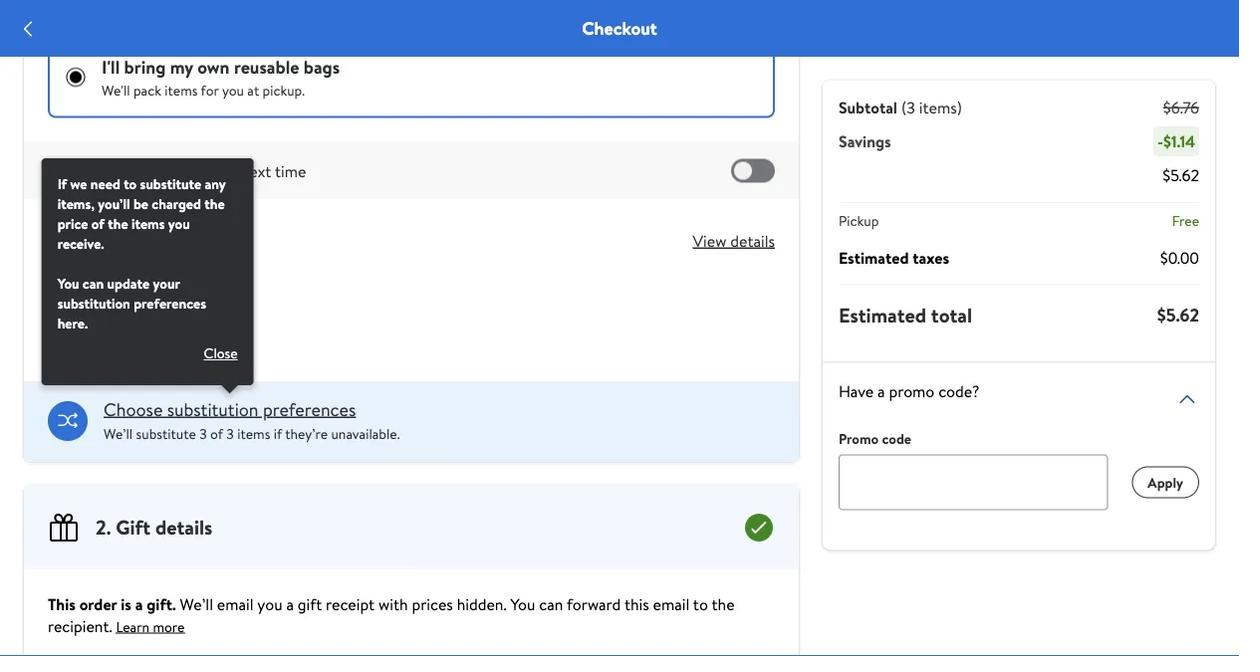 Task type: describe. For each thing, give the bounding box(es) containing it.
2 3 from the left
[[226, 424, 234, 443]]

i'll bring my own reusable bags we'll pack items for you at pickup.
[[102, 55, 340, 100]]

with
[[379, 593, 408, 615]]

recipient.
[[48, 615, 112, 637]]

we
[[70, 174, 87, 194]]

2.
[[96, 513, 111, 541]]

1 horizontal spatial time
[[275, 160, 306, 182]]

pack
[[133, 81, 161, 100]]

price
[[57, 214, 88, 234]]

heinz homestyle turkey gravy value size, 18 oz jar image
[[48, 294, 96, 342]]

i'll bring my own reusable bags option group
[[48, 0, 775, 118]]

the inside we'll email you a gift receipt with prices hidden. you can forward this email to the recipient.
[[712, 593, 735, 615]]

mccormick gravy mix - turkey naturally flavored, 0.87 oz gravies image
[[175, 294, 223, 342]]

your
[[153, 274, 180, 293]]

0 horizontal spatial the
[[108, 214, 128, 234]]

have
[[839, 380, 874, 402]]

for inside i'll bring my own reusable bags we'll pack items for you at pickup.
[[201, 81, 219, 100]]

is
[[121, 593, 131, 615]]

1 vertical spatial $5.62
[[1157, 303, 1200, 328]]

purchase
[[110, 267, 164, 286]]

we'll
[[102, 81, 130, 100]]

1 horizontal spatial the
[[205, 194, 225, 214]]

have a promo code? image
[[1176, 387, 1200, 411]]

items inside i'll bring my own reusable bags we'll pack items for you at pickup.
[[165, 81, 198, 100]]

free
[[1172, 211, 1200, 231]]

this order is a gift.
[[48, 593, 176, 615]]

view details
[[693, 229, 775, 251]]

to inside if we need to substitute any items, you'll be charged the price of the items you receive.
[[124, 174, 137, 194]]

estimated for estimated total
[[839, 301, 927, 329]]

preference
[[137, 160, 213, 182]]

0 horizontal spatial my
[[83, 160, 104, 182]]

if
[[57, 174, 67, 194]]

bag
[[108, 160, 133, 182]]

a for we'll email you a gift receipt with prices hidden. you can forward this email to the recipient.
[[286, 593, 294, 615]]

1 horizontal spatial of
[[210, 424, 223, 443]]

gift
[[298, 593, 322, 615]]

you'll
[[98, 194, 130, 214]]

to inside we'll email you a gift receipt with prices hidden. you can forward this email to the recipient.
[[693, 593, 708, 615]]

you inside if we need to substitute any items, you'll be charged the price of the items you receive.
[[168, 214, 190, 234]]

be
[[133, 194, 148, 214]]

we'll email you a gift receipt with prices hidden. you can forward this email to the recipient.
[[48, 593, 735, 637]]

1 horizontal spatial details
[[155, 513, 213, 541]]

substitute inside if we need to substitute any items, you'll be charged the price of the items you receive.
[[140, 174, 201, 194]]

charged
[[152, 194, 201, 214]]

1 3 from the left
[[199, 424, 207, 443]]

0 horizontal spatial (3
[[167, 267, 180, 286]]

item
[[48, 227, 88, 255]]

1 vertical spatial for
[[216, 160, 237, 182]]

hidden.
[[457, 593, 507, 615]]

estimated for estimated taxes
[[839, 247, 909, 268]]

items inside if we need to substitute any items, you'll be charged the price of the items you receive.
[[131, 214, 165, 234]]

they're
[[285, 424, 328, 443]]

next
[[241, 160, 271, 182]]

own
[[197, 55, 230, 80]]

learn more button
[[116, 617, 185, 636]]

more
[[153, 617, 185, 636]]

here.
[[57, 314, 88, 333]]

order
[[79, 593, 117, 615]]

have a promo code?
[[839, 380, 980, 402]]

details for view details
[[730, 229, 775, 251]]

of inside if we need to substitute any items, you'll be charged the price of the items you receive.
[[91, 214, 104, 234]]

choose
[[104, 397, 163, 422]]

1 horizontal spatial items)
[[919, 97, 962, 119]]

1 email from the left
[[217, 593, 254, 615]]

2 horizontal spatial a
[[878, 380, 885, 402]]

you inside we'll email you a gift receipt with prices hidden. you can forward this email to the recipient.
[[511, 593, 535, 615]]

need
[[90, 174, 120, 194]]

learn more
[[116, 617, 185, 636]]

taxes
[[913, 247, 949, 268]]

none radio inside the i'll bring my own reusable bags 'option group'
[[66, 67, 86, 87]]

view details button
[[693, 225, 775, 257]]

one-
[[48, 267, 79, 286]]

estimated total
[[839, 301, 972, 329]]

Promo code text field
[[839, 455, 1108, 511]]

i'll
[[102, 55, 120, 80]]

any
[[205, 174, 226, 194]]

savings
[[839, 131, 891, 152]]

if
[[274, 424, 282, 443]]

apply
[[1148, 473, 1184, 492]]

total
[[931, 301, 972, 329]]

can inside we'll email you a gift receipt with prices hidden. you can forward this email to the recipient.
[[539, 593, 563, 615]]

bags
[[304, 55, 340, 80]]

this
[[48, 593, 76, 615]]

unavailable.
[[331, 424, 400, 443]]

learn
[[116, 617, 150, 636]]

1 horizontal spatial preferences
[[263, 397, 356, 422]]



Task type: locate. For each thing, give the bounding box(es) containing it.
2. gift details
[[96, 513, 213, 541]]

0 vertical spatial can
[[83, 274, 104, 293]]

0 horizontal spatial items)
[[183, 267, 220, 286]]

1 vertical spatial items
[[131, 214, 165, 234]]

you
[[222, 81, 244, 100], [168, 214, 190, 234], [257, 593, 283, 615]]

$5.62 down $0.00
[[1157, 303, 1200, 328]]

if we need to substitute any items, you'll be charged the price of the items you receive.
[[57, 174, 226, 254]]

choose substitution preferences button
[[104, 397, 356, 422]]

estimated down estimated taxes
[[839, 301, 927, 329]]

items
[[165, 81, 198, 100], [131, 214, 165, 234], [237, 424, 270, 443]]

0 vertical spatial of
[[91, 214, 104, 234]]

items down be
[[131, 214, 165, 234]]

substitution up we'll substitute 3 of 3 items if they're unavailable.
[[167, 397, 259, 422]]

substitute down choose
[[136, 424, 196, 443]]

1 horizontal spatial (3
[[902, 97, 916, 119]]

preferences up they're
[[263, 397, 356, 422]]

substitution inside 'you can update your substitution preferences here.'
[[57, 294, 130, 313]]

a right have
[[878, 380, 885, 402]]

2 horizontal spatial you
[[257, 593, 283, 615]]

details down you'll
[[93, 227, 150, 255]]

estimated down pickup
[[839, 247, 909, 268]]

0 horizontal spatial preferences
[[134, 294, 206, 313]]

to right this
[[693, 593, 708, 615]]

0 horizontal spatial substitution
[[57, 294, 130, 313]]

1 horizontal spatial 3
[[226, 424, 234, 443]]

preferences
[[134, 294, 206, 313], [263, 397, 356, 422]]

email right 'gift.'
[[217, 593, 254, 615]]

0 horizontal spatial of
[[91, 214, 104, 234]]

you can update your substitution preferences here.
[[57, 274, 206, 333]]

substitute
[[140, 174, 201, 194], [136, 424, 196, 443]]

a
[[878, 380, 885, 402], [135, 593, 143, 615], [286, 593, 294, 615]]

one-time purchase (3 items)
[[48, 267, 220, 286]]

close
[[204, 344, 238, 363]]

my left own
[[170, 55, 193, 80]]

1 vertical spatial my
[[83, 160, 104, 182]]

item details
[[48, 227, 150, 255]]

my left bag
[[83, 160, 104, 182]]

1 vertical spatial preferences
[[263, 397, 356, 422]]

pickup
[[839, 211, 879, 231]]

if we need to substitute any items, you'll be charged the price of the items you receive. you can update your substitution preferences here. element
[[57, 174, 238, 334]]

can
[[83, 274, 104, 293], [539, 593, 563, 615]]

items) right your
[[183, 267, 220, 286]]

the right this
[[712, 593, 735, 615]]

2 email from the left
[[653, 593, 690, 615]]

save
[[48, 160, 80, 182]]

2 vertical spatial you
[[257, 593, 283, 615]]

can right one-
[[83, 274, 104, 293]]

estimated
[[839, 247, 909, 268], [839, 301, 927, 329]]

0 vertical spatial to
[[124, 174, 137, 194]]

0 vertical spatial time
[[275, 160, 306, 182]]

substitution up "here."
[[57, 294, 130, 313]]

1 vertical spatial estimated
[[839, 301, 927, 329]]

promo code
[[839, 429, 912, 449]]

-$1.14
[[1158, 131, 1196, 152]]

0 horizontal spatial we'll
[[104, 424, 133, 443]]

items left if
[[237, 424, 270, 443]]

receipt
[[326, 593, 375, 615]]

2 horizontal spatial the
[[712, 593, 735, 615]]

estimated taxes
[[839, 247, 949, 268]]

1 horizontal spatial email
[[653, 593, 690, 615]]

-
[[1158, 131, 1164, 152]]

the
[[205, 194, 225, 214], [108, 214, 128, 234], [712, 593, 735, 615]]

time right next
[[275, 160, 306, 182]]

of right the "price"
[[91, 214, 104, 234]]

gift.
[[147, 593, 176, 615]]

you
[[57, 274, 79, 293], [511, 593, 535, 615]]

promo
[[839, 429, 879, 449]]

1 horizontal spatial you
[[222, 81, 244, 100]]

can inside 'you can update your substitution preferences here.'
[[83, 274, 104, 293]]

can left forward
[[539, 593, 563, 615]]

0 horizontal spatial 3
[[199, 424, 207, 443]]

0 vertical spatial for
[[201, 81, 219, 100]]

0 horizontal spatial a
[[135, 593, 143, 615]]

2 vertical spatial items
[[237, 424, 270, 443]]

0 horizontal spatial you
[[57, 274, 79, 293]]

1 vertical spatial substitution
[[167, 397, 259, 422]]

the down you'll
[[108, 214, 128, 234]]

a right is
[[135, 593, 143, 615]]

1 estimated from the top
[[839, 247, 909, 268]]

$5.62
[[1163, 164, 1200, 186], [1157, 303, 1200, 328]]

email right this
[[653, 593, 690, 615]]

1 horizontal spatial a
[[286, 593, 294, 615]]

1 vertical spatial items)
[[183, 267, 220, 286]]

code
[[882, 429, 912, 449]]

a for this order is a gift.
[[135, 593, 143, 615]]

you right hidden.
[[511, 593, 535, 615]]

1 horizontal spatial we'll
[[180, 593, 213, 615]]

of
[[91, 214, 104, 234], [210, 424, 223, 443]]

1 vertical spatial we'll
[[180, 593, 213, 615]]

this
[[625, 593, 649, 615]]

you inside i'll bring my own reusable bags we'll pack items for you at pickup.
[[222, 81, 244, 100]]

email
[[217, 593, 254, 615], [653, 593, 690, 615]]

apply button
[[1132, 467, 1200, 499]]

0 horizontal spatial details
[[93, 227, 150, 255]]

1 horizontal spatial to
[[693, 593, 708, 615]]

$5.62 down $1.14
[[1163, 164, 1200, 186]]

0 vertical spatial substitute
[[140, 174, 201, 194]]

0 vertical spatial preferences
[[134, 294, 206, 313]]

my inside i'll bring my own reusable bags we'll pack items for you at pickup.
[[170, 55, 193, 80]]

receive.
[[57, 234, 104, 254]]

details right gift
[[155, 513, 213, 541]]

items right pack
[[165, 81, 198, 100]]

details right view
[[730, 229, 775, 251]]

items)
[[919, 97, 962, 119], [183, 267, 220, 286]]

2 estimated from the top
[[839, 301, 927, 329]]

you left at
[[222, 81, 244, 100]]

1 vertical spatial you
[[511, 593, 535, 615]]

2 horizontal spatial details
[[730, 229, 775, 251]]

(3 right subtotal
[[902, 97, 916, 119]]

0 horizontal spatial time
[[79, 267, 106, 286]]

preferences down your
[[134, 294, 206, 313]]

(3 right purchase
[[167, 267, 180, 286]]

0 vertical spatial my
[[170, 55, 193, 80]]

we'll for email
[[180, 593, 213, 615]]

1 horizontal spatial can
[[539, 593, 563, 615]]

1 vertical spatial of
[[210, 424, 223, 443]]

items) right subtotal
[[919, 97, 962, 119]]

None radio
[[66, 67, 86, 87]]

to
[[124, 174, 137, 194], [693, 593, 708, 615]]

bring
[[124, 55, 166, 80]]

preferences inside 'you can update your substitution preferences here.'
[[134, 294, 206, 313]]

1 vertical spatial can
[[539, 593, 563, 615]]

0 horizontal spatial you
[[168, 214, 190, 234]]

time down receive.
[[79, 267, 106, 286]]

we'll inside we'll email you a gift receipt with prices hidden. you can forward this email to the recipient.
[[180, 593, 213, 615]]

checkout
[[582, 16, 657, 41]]

2 vertical spatial the
[[712, 593, 735, 615]]

subtotal (3 items)
[[839, 97, 962, 119]]

1 vertical spatial (3
[[167, 267, 180, 286]]

items,
[[57, 194, 95, 214]]

to up be
[[124, 174, 137, 194]]

ocean spray jellied cranberry sauce, 14 oz can image
[[112, 294, 159, 342]]

details inside view details dropdown button
[[730, 229, 775, 251]]

1 vertical spatial substitute
[[136, 424, 196, 443]]

prices
[[412, 593, 453, 615]]

0 vertical spatial items)
[[919, 97, 962, 119]]

you inside we'll email you a gift receipt with prices hidden. you can forward this email to the recipient.
[[257, 593, 283, 615]]

back image
[[16, 17, 40, 41]]

forward
[[567, 593, 621, 615]]

0 horizontal spatial email
[[217, 593, 254, 615]]

a inside we'll email you a gift receipt with prices hidden. you can forward this email to the recipient.
[[286, 593, 294, 615]]

(3
[[902, 97, 916, 119], [167, 267, 180, 286]]

you left gift
[[257, 593, 283, 615]]

we'll for substitute
[[104, 424, 133, 443]]

0 vertical spatial substitution
[[57, 294, 130, 313]]

0 horizontal spatial to
[[124, 174, 137, 194]]

$6.76
[[1163, 97, 1200, 119]]

0 vertical spatial estimated
[[839, 247, 909, 268]]

reusable
[[234, 55, 299, 80]]

0 vertical spatial $5.62
[[1163, 164, 1200, 186]]

0 vertical spatial we'll
[[104, 424, 133, 443]]

you up heinz homestyle turkey gravy value size, 18 oz jar image
[[57, 274, 79, 293]]

code?
[[939, 380, 980, 402]]

$0.00
[[1161, 247, 1200, 268]]

0 vertical spatial items
[[165, 81, 198, 100]]

0 vertical spatial the
[[205, 194, 225, 214]]

details for item details
[[93, 227, 150, 255]]

1 vertical spatial time
[[79, 267, 106, 286]]

1 horizontal spatial you
[[511, 593, 535, 615]]

view
[[693, 229, 727, 251]]

0 horizontal spatial can
[[83, 274, 104, 293]]

1 horizontal spatial substitution
[[167, 397, 259, 422]]

we'll down choose
[[104, 424, 133, 443]]

subtotal
[[839, 97, 898, 119]]

for left next
[[216, 160, 237, 182]]

of down choose substitution preferences
[[210, 424, 223, 443]]

1 vertical spatial the
[[108, 214, 128, 234]]

close button
[[188, 338, 254, 370]]

save my bag preference for next time
[[48, 160, 306, 182]]

gift
[[116, 513, 151, 541]]

choose substitution preferences
[[104, 397, 356, 422]]

for down own
[[201, 81, 219, 100]]

you down charged
[[168, 214, 190, 234]]

update
[[107, 274, 150, 293]]

substitution
[[57, 294, 130, 313], [167, 397, 259, 422]]

1 vertical spatial you
[[168, 214, 190, 234]]

the down any
[[205, 194, 225, 214]]

we'll substitute 3 of 3 items if they're unavailable.
[[104, 424, 400, 443]]

we'll right 'gift.'
[[180, 593, 213, 615]]

substitute up charged
[[140, 174, 201, 194]]

0 vertical spatial you
[[57, 274, 79, 293]]

pickup.
[[263, 81, 305, 100]]

$1.14
[[1164, 131, 1196, 152]]

0 vertical spatial you
[[222, 81, 244, 100]]

you inside 'you can update your substitution preferences here.'
[[57, 274, 79, 293]]

a left gift
[[286, 593, 294, 615]]

we'll
[[104, 424, 133, 443], [180, 593, 213, 615]]

0 vertical spatial (3
[[902, 97, 916, 119]]

time
[[275, 160, 306, 182], [79, 267, 106, 286]]

1 vertical spatial to
[[693, 593, 708, 615]]

1 horizontal spatial my
[[170, 55, 193, 80]]

at
[[247, 81, 259, 100]]

promo
[[889, 380, 935, 402]]

for
[[201, 81, 219, 100], [216, 160, 237, 182]]



Task type: vqa. For each thing, say whether or not it's contained in the screenshot.
bottom to
yes



